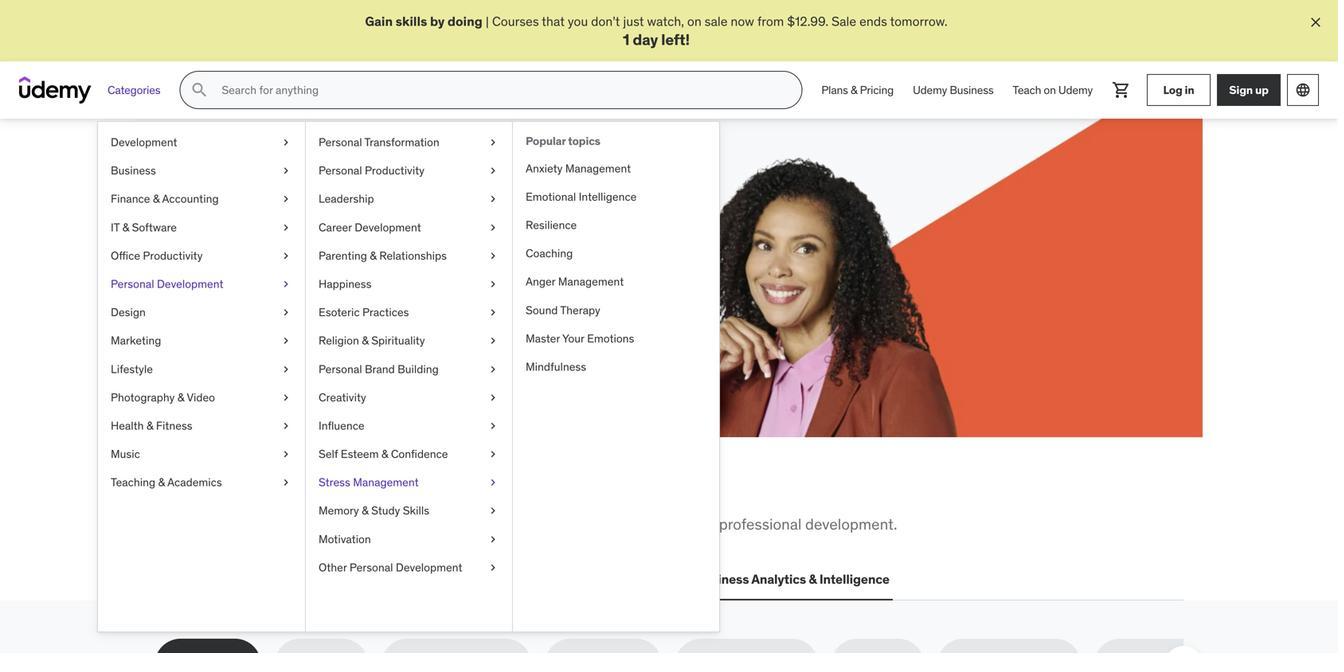 Task type: vqa. For each thing, say whether or not it's contained in the screenshot.
leadership related to Leadership button at the bottom left of the page
yes



Task type: describe. For each thing, give the bounding box(es) containing it.
it for it & software
[[111, 220, 120, 235]]

master
[[526, 331, 560, 346]]

it certifications button
[[283, 561, 384, 599]]

development link
[[98, 128, 305, 157]]

technical
[[370, 515, 431, 534]]

video
[[187, 390, 215, 405]]

management for anger management
[[558, 275, 624, 289]]

academics
[[167, 475, 222, 490]]

career development link
[[306, 213, 512, 242]]

xsmall image for creativity
[[487, 390, 499, 406]]

from
[[155, 515, 190, 534]]

design link
[[98, 299, 305, 327]]

self esteem & confidence link
[[306, 440, 512, 469]]

design
[[111, 305, 146, 320]]

just
[[623, 13, 644, 29]]

plans & pricing
[[821, 83, 894, 97]]

that
[[542, 13, 565, 29]]

journey,
[[430, 259, 474, 276]]

practice,
[[299, 188, 408, 221]]

creativity link
[[306, 384, 512, 412]]

religion & spirituality
[[319, 334, 425, 348]]

courses for doing
[[492, 13, 539, 29]]

sound therapy link
[[513, 296, 719, 325]]

skill
[[314, 259, 336, 276]]

emotional intelligence link
[[513, 183, 719, 211]]

health & fitness
[[111, 419, 192, 433]]

esteem
[[341, 447, 379, 461]]

choose a language image
[[1295, 82, 1311, 98]]

happiness link
[[306, 270, 512, 299]]

one
[[459, 475, 505, 508]]

save)
[[272, 220, 335, 253]]

submit search image
[[190, 81, 209, 100]]

development down office productivity link
[[157, 277, 223, 291]]

& for religion & spirituality
[[362, 334, 369, 348]]

personal for personal brand building
[[319, 362, 362, 376]]

leadership button
[[396, 561, 469, 599]]

it & software
[[111, 220, 177, 235]]

& for memory & study skills
[[362, 504, 369, 518]]

mindfulness
[[526, 360, 586, 374]]

management for anxiety management
[[565, 161, 631, 176]]

happiness
[[319, 277, 372, 291]]

religion & spirituality link
[[306, 327, 512, 355]]

sound therapy
[[526, 303, 600, 317]]

parenting
[[319, 249, 367, 263]]

personal productivity link
[[306, 157, 512, 185]]

analytics
[[751, 571, 806, 588]]

data science button
[[481, 561, 566, 599]]

science
[[515, 571, 562, 588]]

esoteric
[[319, 305, 360, 320]]

don't
[[591, 13, 620, 29]]

teach
[[1013, 83, 1041, 97]]

& for health & fitness
[[146, 419, 153, 433]]

1 horizontal spatial on
[[1044, 83, 1056, 97]]

2 vertical spatial skills
[[315, 515, 349, 534]]

memory & study skills link
[[306, 497, 512, 525]]

productivity for personal productivity
[[365, 164, 425, 178]]

sale for |
[[832, 13, 856, 29]]

stress management
[[319, 475, 419, 490]]

1 udemy from the left
[[913, 83, 947, 97]]

xsmall image for esoteric practices
[[487, 305, 499, 320]]

xsmall image for photography & video
[[280, 390, 292, 406]]

learning
[[380, 259, 427, 276]]

workplace
[[242, 515, 312, 534]]

the
[[196, 475, 237, 508]]

personal brand building
[[319, 362, 439, 376]]

by
[[430, 13, 445, 29]]

need
[[365, 475, 425, 508]]

intelligence inside button
[[820, 571, 890, 588]]

& for it & software
[[122, 220, 129, 235]]

sale
[[705, 13, 728, 29]]

your
[[562, 331, 584, 346]]

learn,
[[212, 188, 295, 221]]

professional
[[719, 515, 802, 534]]

xsmall image for career development
[[487, 220, 499, 235]]

motivation
[[319, 532, 371, 546]]

xsmall image for leadership
[[487, 191, 499, 207]]

religion
[[319, 334, 359, 348]]

data
[[484, 571, 512, 588]]

anger
[[526, 275, 555, 289]]

& inside self esteem & confidence link
[[381, 447, 388, 461]]

spirituality
[[371, 334, 425, 348]]

relationships
[[379, 249, 447, 263]]

xsmall image for design
[[280, 305, 292, 320]]

0 vertical spatial in
[[1185, 83, 1194, 97]]

doing
[[448, 13, 483, 29]]

xsmall image for parenting & relationships
[[487, 248, 499, 264]]

xsmall image for development
[[280, 135, 292, 150]]

xsmall image for business
[[280, 163, 292, 179]]

business for business
[[111, 164, 156, 178]]

xsmall image for it & software
[[280, 220, 292, 235]]

every
[[280, 259, 311, 276]]

stress
[[319, 475, 350, 490]]

xsmall image for personal transformation
[[487, 135, 499, 150]]

it certifications
[[286, 571, 380, 588]]

it & software link
[[98, 213, 305, 242]]

leadership for leadership link
[[319, 192, 374, 206]]

health
[[111, 419, 144, 433]]

personal for personal productivity
[[319, 164, 362, 178]]

starting
[[477, 259, 521, 276]]

motivation link
[[306, 525, 512, 554]]

business analytics & intelligence button
[[692, 561, 893, 599]]

personal development link
[[98, 270, 305, 299]]

finance
[[111, 192, 150, 206]]

it for it certifications
[[286, 571, 297, 588]]

& for teaching & academics
[[158, 475, 165, 490]]

study
[[371, 504, 400, 518]]

on inside gain skills by doing | courses that you don't just watch, on sale now from $12.99. sale ends tomorrow. 1 day left!
[[687, 13, 702, 29]]

self
[[319, 447, 338, 461]]

& for parenting & relationships
[[370, 249, 377, 263]]

ends for save)
[[299, 277, 326, 294]]

certifications
[[299, 571, 380, 588]]

& for finance & accounting
[[153, 192, 160, 206]]

development down motivation link
[[396, 560, 462, 575]]

well-
[[626, 515, 659, 534]]

finance & accounting link
[[98, 185, 305, 213]]

personal brand building link
[[306, 355, 512, 384]]

development down categories dropdown button
[[111, 135, 177, 150]]

resilience link
[[513, 211, 719, 240]]

1
[[623, 30, 630, 49]]



Task type: locate. For each thing, give the bounding box(es) containing it.
0 horizontal spatial sale
[[271, 277, 295, 294]]

$12.99. for |
[[787, 13, 829, 29]]

up
[[1255, 83, 1269, 97]]

xsmall image inside personal transformation link
[[487, 135, 499, 150]]

business inside business link
[[111, 164, 156, 178]]

& inside plans & pricing link
[[851, 83, 857, 97]]

0 horizontal spatial it
[[111, 220, 120, 235]]

xsmall image for marketing
[[280, 333, 292, 349]]

xsmall image inside parenting & relationships link
[[487, 248, 499, 264]]

xsmall image inside stress management link
[[487, 475, 499, 491]]

xsmall image inside career development link
[[487, 220, 499, 235]]

you right that
[[568, 13, 588, 29]]

xsmall image for teaching & academics
[[280, 475, 292, 491]]

1 vertical spatial $12.99.
[[226, 277, 268, 294]]

on right teach
[[1044, 83, 1056, 97]]

xsmall image
[[280, 135, 292, 150], [280, 163, 292, 179], [280, 191, 292, 207], [487, 191, 499, 207], [487, 220, 499, 235], [487, 248, 499, 264], [280, 277, 292, 292], [487, 277, 499, 292], [280, 362, 292, 377], [487, 362, 499, 377], [280, 418, 292, 434], [280, 475, 292, 491], [487, 560, 499, 576]]

1 horizontal spatial tomorrow.
[[890, 13, 948, 29]]

2 udemy from the left
[[1059, 83, 1093, 97]]

2 vertical spatial business
[[695, 571, 749, 588]]

xsmall image inside marketing link
[[280, 333, 292, 349]]

xsmall image inside business link
[[280, 163, 292, 179]]

software
[[132, 220, 177, 235]]

tomorrow. down your
[[329, 277, 387, 294]]

log in
[[1163, 83, 1194, 97]]

udemy business link
[[903, 71, 1003, 109]]

personal up personal productivity
[[319, 135, 362, 150]]

intelligence down anxiety management link
[[579, 190, 637, 204]]

udemy business
[[913, 83, 994, 97]]

it inside it certifications button
[[286, 571, 297, 588]]

2 horizontal spatial business
[[950, 83, 994, 97]]

xsmall image inside office productivity link
[[280, 248, 292, 264]]

other personal development link
[[306, 554, 512, 582]]

xsmall image inside the personal productivity link
[[487, 163, 499, 179]]

you inside all the skills you need in one place from critical workplace skills to technical topics, our catalog supports well-rounded professional development.
[[314, 475, 360, 508]]

xsmall image for finance & accounting
[[280, 191, 292, 207]]

plans & pricing link
[[812, 71, 903, 109]]

day
[[633, 30, 658, 49]]

xsmall image for lifestyle
[[280, 362, 292, 377]]

music link
[[98, 440, 305, 469]]

$12.99.
[[787, 13, 829, 29], [226, 277, 268, 294]]

personal for personal transformation
[[319, 135, 362, 150]]

udemy left shopping cart with 0 items icon
[[1059, 83, 1093, 97]]

management for stress management
[[353, 475, 419, 490]]

business left analytics
[[695, 571, 749, 588]]

xsmall image for influence
[[487, 418, 499, 434]]

xsmall image inside the finance & accounting link
[[280, 191, 292, 207]]

skills inside gain skills by doing | courses that you don't just watch, on sale now from $12.99. sale ends tomorrow. 1 day left!
[[396, 13, 427, 29]]

coaching link
[[513, 240, 719, 268]]

personal
[[319, 135, 362, 150], [319, 164, 362, 178], [111, 277, 154, 291], [319, 362, 362, 376], [350, 560, 393, 575]]

1 vertical spatial courses
[[212, 259, 259, 276]]

learn, practice, succeed (and save) courses for every skill in your learning journey, starting at $12.99. sale ends tomorrow.
[[212, 188, 521, 294]]

xsmall image inside the music link
[[280, 447, 292, 462]]

udemy right the pricing
[[913, 83, 947, 97]]

xsmall image inside influence link
[[487, 418, 499, 434]]

ends inside learn, practice, succeed (and save) courses for every skill in your learning journey, starting at $12.99. sale ends tomorrow.
[[299, 277, 326, 294]]

& right religion
[[362, 334, 369, 348]]

1 vertical spatial tomorrow.
[[329, 277, 387, 294]]

leadership inside button
[[399, 571, 465, 588]]

1 horizontal spatial in
[[430, 475, 455, 508]]

management down topics
[[565, 161, 631, 176]]

1 vertical spatial on
[[1044, 83, 1056, 97]]

xsmall image for music
[[280, 447, 292, 462]]

sale inside learn, practice, succeed (and save) courses for every skill in your learning journey, starting at $12.99. sale ends tomorrow.
[[271, 277, 295, 294]]

self esteem & confidence
[[319, 447, 448, 461]]

1 vertical spatial it
[[286, 571, 297, 588]]

0 vertical spatial management
[[565, 161, 631, 176]]

you inside gain skills by doing | courses that you don't just watch, on sale now from $12.99. sale ends tomorrow. 1 day left!
[[568, 13, 588, 29]]

xsmall image inside personal brand building link
[[487, 362, 499, 377]]

business for business analytics & intelligence
[[695, 571, 749, 588]]

pricing
[[860, 83, 894, 97]]

xsmall image inside development link
[[280, 135, 292, 150]]

1 horizontal spatial business
[[695, 571, 749, 588]]

0 vertical spatial courses
[[492, 13, 539, 29]]

0 vertical spatial skills
[[396, 13, 427, 29]]

you
[[568, 13, 588, 29], [314, 475, 360, 508]]

0 vertical spatial leadership
[[319, 192, 374, 206]]

marketing
[[111, 334, 161, 348]]

in right log
[[1185, 83, 1194, 97]]

xsmall image inside other personal development link
[[487, 560, 499, 576]]

xsmall image for personal productivity
[[487, 163, 499, 179]]

skills left the by at top
[[396, 13, 427, 29]]

0 horizontal spatial intelligence
[[579, 190, 637, 204]]

& inside the health & fitness link
[[146, 419, 153, 433]]

business left teach
[[950, 83, 994, 97]]

0 vertical spatial intelligence
[[579, 190, 637, 204]]

Search for anything text field
[[219, 77, 782, 104]]

$12.99. inside gain skills by doing | courses that you don't just watch, on sale now from $12.99. sale ends tomorrow. 1 day left!
[[787, 13, 829, 29]]

our
[[483, 515, 505, 534]]

intelligence inside stress management element
[[579, 190, 637, 204]]

xsmall image for religion & spirituality
[[487, 333, 499, 349]]

1 vertical spatial sale
[[271, 277, 295, 294]]

0 horizontal spatial udemy
[[913, 83, 947, 97]]

$12.99. right from
[[787, 13, 829, 29]]

0 horizontal spatial productivity
[[143, 249, 203, 263]]

anxiety management
[[526, 161, 631, 176]]

leadership up career
[[319, 192, 374, 206]]

intelligence down development.
[[820, 571, 890, 588]]

xsmall image inside lifestyle link
[[280, 362, 292, 377]]

& inside the finance & accounting link
[[153, 192, 160, 206]]

0 horizontal spatial leadership
[[319, 192, 374, 206]]

2 vertical spatial in
[[430, 475, 455, 508]]

management up therapy on the top left of page
[[558, 275, 624, 289]]

tomorrow. for |
[[890, 13, 948, 29]]

& inside parenting & relationships link
[[370, 249, 377, 263]]

in inside learn, practice, succeed (and save) courses for every skill in your learning journey, starting at $12.99. sale ends tomorrow.
[[340, 259, 350, 276]]

0 horizontal spatial on
[[687, 13, 702, 29]]

0 vertical spatial on
[[687, 13, 702, 29]]

& left 'study'
[[362, 504, 369, 518]]

0 horizontal spatial skills
[[241, 475, 310, 508]]

in inside all the skills you need in one place from critical workplace skills to technical topics, our catalog supports well-rounded professional development.
[[430, 475, 455, 508]]

xsmall image inside the health & fitness link
[[280, 418, 292, 434]]

esoteric practices
[[319, 305, 409, 320]]

you down self at bottom
[[314, 475, 360, 508]]

& inside photography & video link
[[177, 390, 184, 405]]

0 horizontal spatial business
[[111, 164, 156, 178]]

transformation
[[364, 135, 439, 150]]

business
[[950, 83, 994, 97], [111, 164, 156, 178], [695, 571, 749, 588]]

coaching
[[526, 246, 573, 261]]

place
[[510, 475, 576, 508]]

development.
[[805, 515, 897, 534]]

categories button
[[98, 71, 170, 109]]

xsmall image for self esteem & confidence
[[487, 447, 499, 462]]

ends down skill at the top of the page
[[299, 277, 326, 294]]

0 vertical spatial ends
[[860, 13, 887, 29]]

xsmall image for memory & study skills
[[487, 503, 499, 519]]

xsmall image for motivation
[[487, 532, 499, 547]]

business inside udemy business link
[[950, 83, 994, 97]]

2 vertical spatial management
[[353, 475, 419, 490]]

sign up
[[1229, 83, 1269, 97]]

anger management link
[[513, 268, 719, 296]]

xsmall image inside motivation link
[[487, 532, 499, 547]]

1 vertical spatial you
[[314, 475, 360, 508]]

brand
[[365, 362, 395, 376]]

skills
[[403, 504, 429, 518]]

close image
[[1308, 14, 1324, 30]]

personal down religion
[[319, 362, 362, 376]]

xsmall image
[[487, 135, 499, 150], [487, 163, 499, 179], [280, 220, 292, 235], [280, 248, 292, 264], [280, 305, 292, 320], [487, 305, 499, 320], [280, 333, 292, 349], [487, 333, 499, 349], [280, 390, 292, 406], [487, 390, 499, 406], [487, 418, 499, 434], [280, 447, 292, 462], [487, 447, 499, 462], [487, 475, 499, 491], [487, 503, 499, 519], [487, 532, 499, 547]]

master your emotions
[[526, 331, 634, 346]]

personal development
[[111, 277, 223, 291]]

xsmall image for stress management
[[487, 475, 499, 491]]

personal up practice,
[[319, 164, 362, 178]]

xsmall image inside leadership link
[[487, 191, 499, 207]]

productivity down transformation
[[365, 164, 425, 178]]

music
[[111, 447, 140, 461]]

1 vertical spatial skills
[[241, 475, 310, 508]]

xsmall image inside self esteem & confidence link
[[487, 447, 499, 462]]

0 horizontal spatial $12.99.
[[226, 277, 268, 294]]

business up finance at the top of the page
[[111, 164, 156, 178]]

&
[[851, 83, 857, 97], [153, 192, 160, 206], [122, 220, 129, 235], [370, 249, 377, 263], [362, 334, 369, 348], [177, 390, 184, 405], [146, 419, 153, 433], [381, 447, 388, 461], [158, 475, 165, 490], [362, 504, 369, 518], [809, 571, 817, 588]]

photography & video
[[111, 390, 215, 405]]

0 horizontal spatial tomorrow.
[[329, 277, 387, 294]]

in
[[1185, 83, 1194, 97], [340, 259, 350, 276], [430, 475, 455, 508]]

& right analytics
[[809, 571, 817, 588]]

for
[[262, 259, 277, 276]]

xsmall image inside photography & video link
[[280, 390, 292, 406]]

personal up design
[[111, 277, 154, 291]]

1 vertical spatial leadership
[[399, 571, 465, 588]]

finance & accounting
[[111, 192, 219, 206]]

business link
[[98, 157, 305, 185]]

log in link
[[1147, 74, 1211, 106]]

0 vertical spatial it
[[111, 220, 120, 235]]

2 horizontal spatial in
[[1185, 83, 1194, 97]]

1 horizontal spatial intelligence
[[820, 571, 890, 588]]

2 horizontal spatial skills
[[396, 13, 427, 29]]

udemy
[[913, 83, 947, 97], [1059, 83, 1093, 97]]

in right skills
[[430, 475, 455, 508]]

fitness
[[156, 419, 192, 433]]

sale for save)
[[271, 277, 295, 294]]

stress management element
[[512, 122, 719, 632]]

xsmall image for other personal development
[[487, 560, 499, 576]]

1 horizontal spatial udemy
[[1059, 83, 1093, 97]]

0 horizontal spatial courses
[[212, 259, 259, 276]]

esoteric practices link
[[306, 299, 512, 327]]

1 horizontal spatial you
[[568, 13, 588, 29]]

catalog
[[509, 515, 559, 534]]

0 vertical spatial business
[[950, 83, 994, 97]]

0 horizontal spatial ends
[[299, 277, 326, 294]]

xsmall image inside religion & spirituality link
[[487, 333, 499, 349]]

tomorrow. for save)
[[329, 277, 387, 294]]

& right finance at the top of the page
[[153, 192, 160, 206]]

udemy image
[[19, 77, 92, 104]]

sign up link
[[1217, 74, 1281, 106]]

& down career development
[[370, 249, 377, 263]]

succeed
[[412, 188, 512, 221]]

1 horizontal spatial it
[[286, 571, 297, 588]]

xsmall image for happiness
[[487, 277, 499, 292]]

& left video
[[177, 390, 184, 405]]

$12.99. inside learn, practice, succeed (and save) courses for every skill in your learning journey, starting at $12.99. sale ends tomorrow.
[[226, 277, 268, 294]]

1 horizontal spatial courses
[[492, 13, 539, 29]]

skills up workplace
[[241, 475, 310, 508]]

intelligence
[[579, 190, 637, 204], [820, 571, 890, 588]]

tomorrow. inside learn, practice, succeed (and save) courses for every skill in your learning journey, starting at $12.99. sale ends tomorrow.
[[329, 277, 387, 294]]

1 horizontal spatial $12.99.
[[787, 13, 829, 29]]

1 vertical spatial management
[[558, 275, 624, 289]]

courses
[[492, 13, 539, 29], [212, 259, 259, 276]]

to
[[353, 515, 366, 534]]

influence
[[319, 419, 364, 433]]

0 horizontal spatial in
[[340, 259, 350, 276]]

xsmall image inside happiness link
[[487, 277, 499, 292]]

it inside it & software link
[[111, 220, 120, 235]]

1 horizontal spatial leadership
[[399, 571, 465, 588]]

topics,
[[434, 515, 479, 534]]

xsmall image for personal brand building
[[487, 362, 499, 377]]

marketing link
[[98, 327, 305, 355]]

xsmall image for health & fitness
[[280, 418, 292, 434]]

$12.99. for save)
[[226, 277, 268, 294]]

ends inside gain skills by doing | courses that you don't just watch, on sale now from $12.99. sale ends tomorrow. 1 day left!
[[860, 13, 887, 29]]

xsmall image inside personal development link
[[280, 277, 292, 292]]

parenting & relationships
[[319, 249, 447, 263]]

in up "happiness"
[[340, 259, 350, 276]]

courses inside learn, practice, succeed (and save) courses for every skill in your learning journey, starting at $12.99. sale ends tomorrow.
[[212, 259, 259, 276]]

watch,
[[647, 13, 684, 29]]

& for photography & video
[[177, 390, 184, 405]]

critical
[[193, 515, 238, 534]]

shopping cart with 0 items image
[[1112, 81, 1131, 100]]

now
[[731, 13, 754, 29]]

popular topics
[[526, 134, 600, 148]]

left!
[[661, 30, 690, 49]]

it
[[111, 220, 120, 235], [286, 571, 297, 588]]

& inside the teaching & academics link
[[158, 475, 165, 490]]

productivity up personal development
[[143, 249, 203, 263]]

teaching
[[111, 475, 155, 490]]

leadership link
[[306, 185, 512, 213]]

ends for |
[[860, 13, 887, 29]]

xsmall image for office productivity
[[280, 248, 292, 264]]

leadership for leadership button on the left bottom of the page
[[399, 571, 465, 588]]

& right teaching
[[158, 475, 165, 490]]

0 horizontal spatial you
[[314, 475, 360, 508]]

productivity for office productivity
[[143, 249, 203, 263]]

& right esteem
[[381, 447, 388, 461]]

xsmall image inside it & software link
[[280, 220, 292, 235]]

development up parenting & relationships
[[355, 220, 421, 235]]

& for plans & pricing
[[851, 83, 857, 97]]

$12.99. down "for"
[[226, 277, 268, 294]]

resilience
[[526, 218, 577, 232]]

xsmall image inside esoteric practices link
[[487, 305, 499, 320]]

& right health
[[146, 419, 153, 433]]

on left sale
[[687, 13, 702, 29]]

courses inside gain skills by doing | courses that you don't just watch, on sale now from $12.99. sale ends tomorrow. 1 day left!
[[492, 13, 539, 29]]

personal right other
[[350, 560, 393, 575]]

sale up plans
[[832, 13, 856, 29]]

skills left to
[[315, 515, 349, 534]]

0 vertical spatial sale
[[832, 13, 856, 29]]

sign
[[1229, 83, 1253, 97]]

development
[[111, 135, 177, 150], [355, 220, 421, 235], [157, 277, 223, 291], [396, 560, 462, 575]]

photography & video link
[[98, 384, 305, 412]]

lifestyle link
[[98, 355, 305, 384]]

1 horizontal spatial skills
[[315, 515, 349, 534]]

courses for (and
[[212, 259, 259, 276]]

1 horizontal spatial ends
[[860, 13, 887, 29]]

1 horizontal spatial sale
[[832, 13, 856, 29]]

1 vertical spatial productivity
[[143, 249, 203, 263]]

1 vertical spatial in
[[340, 259, 350, 276]]

0 vertical spatial $12.99.
[[787, 13, 829, 29]]

& up 'office'
[[122, 220, 129, 235]]

1 vertical spatial business
[[111, 164, 156, 178]]

creativity
[[319, 390, 366, 405]]

1 horizontal spatial productivity
[[365, 164, 425, 178]]

& inside it & software link
[[122, 220, 129, 235]]

teaching & academics link
[[98, 469, 305, 497]]

personal transformation link
[[306, 128, 512, 157]]

& right plans
[[851, 83, 857, 97]]

sound
[[526, 303, 558, 317]]

xsmall image for personal development
[[280, 277, 292, 292]]

xsmall image inside the teaching & academics link
[[280, 475, 292, 491]]

sale inside gain skills by doing | courses that you don't just watch, on sale now from $12.99. sale ends tomorrow. 1 day left!
[[832, 13, 856, 29]]

management up 'study'
[[353, 475, 419, 490]]

it up 'office'
[[111, 220, 120, 235]]

xsmall image inside creativity link
[[487, 390, 499, 406]]

& inside business analytics & intelligence button
[[809, 571, 817, 588]]

on
[[687, 13, 702, 29], [1044, 83, 1056, 97]]

health & fitness link
[[98, 412, 305, 440]]

it left other
[[286, 571, 297, 588]]

ends up the pricing
[[860, 13, 887, 29]]

1 vertical spatial intelligence
[[820, 571, 890, 588]]

xsmall image inside memory & study skills link
[[487, 503, 499, 519]]

your
[[353, 259, 377, 276]]

skills
[[396, 13, 427, 29], [241, 475, 310, 508], [315, 515, 349, 534]]

all the skills you need in one place from critical workplace skills to technical topics, our catalog supports well-rounded professional development.
[[155, 475, 897, 534]]

parenting & relationships link
[[306, 242, 512, 270]]

leadership down motivation link
[[399, 571, 465, 588]]

& inside memory & study skills link
[[362, 504, 369, 518]]

other personal development
[[319, 560, 462, 575]]

xsmall image inside design link
[[280, 305, 292, 320]]

0 vertical spatial tomorrow.
[[890, 13, 948, 29]]

business inside business analytics & intelligence button
[[695, 571, 749, 588]]

courses right |
[[492, 13, 539, 29]]

mindfulness link
[[513, 353, 719, 381]]

courses up the "at"
[[212, 259, 259, 276]]

0 vertical spatial productivity
[[365, 164, 425, 178]]

tomorrow. inside gain skills by doing | courses that you don't just watch, on sale now from $12.99. sale ends tomorrow. 1 day left!
[[890, 13, 948, 29]]

& inside religion & spirituality link
[[362, 334, 369, 348]]

tomorrow. up udemy business
[[890, 13, 948, 29]]

personal for personal development
[[111, 277, 154, 291]]

0 vertical spatial you
[[568, 13, 588, 29]]

rounded
[[659, 515, 715, 534]]

1 vertical spatial ends
[[299, 277, 326, 294]]

sale down the every
[[271, 277, 295, 294]]



